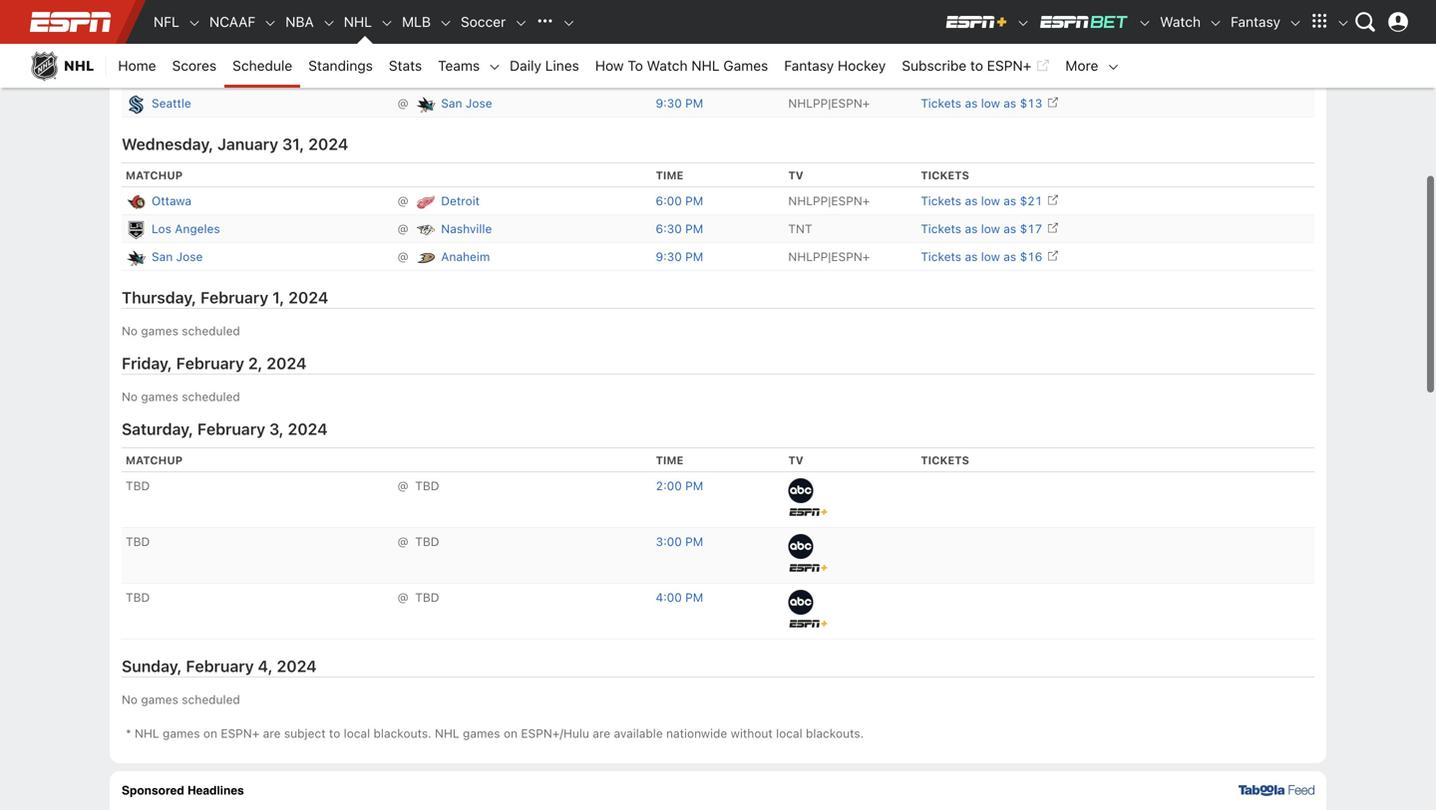 Task type: describe. For each thing, give the bounding box(es) containing it.
february for thursday,
[[200, 288, 268, 307]]

6:30
[[656, 222, 682, 236]]

low for nashville
[[981, 222, 1000, 236]]

1,
[[272, 288, 285, 307]]

1 horizontal spatial espn+
[[987, 57, 1032, 74]]

4:00
[[656, 591, 682, 605]]

2024 for thursday, february 1, 2024
[[288, 288, 328, 307]]

sunday, february 4, 2024
[[122, 657, 317, 676]]

tv for wednesday, january 31, 2024
[[788, 169, 804, 182]]

0 vertical spatial espn+ image
[[945, 14, 1009, 30]]

nba link
[[277, 0, 322, 44]]

$16
[[1020, 250, 1042, 264]]

1 horizontal spatial to
[[970, 57, 983, 74]]

tv for tuesday, january 30, 2024
[[788, 44, 804, 57]]

st. louis
[[441, 69, 490, 82]]

watch inside global navigation element
[[1160, 13, 1201, 30]]

fantasy image
[[1289, 16, 1303, 30]]

wednesday,
[[122, 135, 214, 154]]

watch link
[[1152, 0, 1209, 44]]

more
[[1066, 57, 1098, 74]]

nhlpp|espn+ for tickets as low as $16
[[788, 250, 870, 264]]

tickets for detroit
[[921, 194, 962, 208]]

$21
[[1020, 194, 1042, 208]]

7:00 pm
[[656, 69, 703, 82]]

wednesday, january 31, 2024
[[122, 135, 348, 154]]

time for saturday, february 3, 2024
[[656, 454, 684, 467]]

3:00
[[656, 535, 682, 549]]

st. louis link
[[441, 66, 490, 85]]

no for friday,
[[122, 390, 138, 404]]

2:00
[[656, 479, 682, 493]]

subject
[[284, 727, 326, 741]]

available
[[614, 727, 663, 741]]

tickets for saturday, february 3, 2024
[[921, 454, 969, 467]]

how
[[595, 57, 624, 74]]

hockey
[[838, 57, 886, 74]]

1 vertical spatial san jose
[[152, 250, 203, 264]]

los
[[152, 222, 171, 236]]

february for sunday,
[[186, 657, 254, 676]]

home
[[118, 57, 156, 74]]

games
[[723, 57, 768, 74]]

tnt
[[788, 222, 812, 236]]

1 blackouts. from the left
[[374, 727, 432, 741]]

global navigation element
[[20, 0, 1416, 44]]

sunday,
[[122, 657, 182, 676]]

tickets for wednesday, january 31, 2024
[[921, 169, 969, 182]]

espn+ image for 2:00 pm
[[788, 508, 828, 518]]

january for tuesday,
[[193, 9, 254, 28]]

games for thursday,
[[141, 324, 178, 338]]

tickets for nashville
[[921, 222, 962, 236]]

sponsored headlines
[[122, 785, 244, 799]]

scores link
[[164, 44, 225, 88]]

0 horizontal spatial espn+ image
[[788, 564, 828, 574]]

how to watch nhl games link
[[587, 44, 776, 88]]

espn bet image
[[1138, 16, 1152, 30]]

0 horizontal spatial jose
[[176, 250, 203, 264]]

standings link
[[300, 44, 381, 88]]

thursday, february 1, 2024
[[122, 288, 328, 307]]

stats
[[389, 57, 422, 74]]

2 are from the left
[[593, 727, 611, 741]]

fantasy for fantasy hockey
[[784, 57, 834, 74]]

tickets as low as $17
[[921, 222, 1042, 236]]

stats link
[[381, 44, 430, 88]]

9:30 pm link for san jose
[[656, 96, 703, 110]]

san for the bottom san jose link
[[152, 250, 173, 264]]

7:00
[[656, 69, 682, 82]]

fantasy hockey
[[784, 57, 886, 74]]

5 pm from the top
[[685, 250, 703, 264]]

pm for 4:00 pm link
[[685, 591, 703, 605]]

nfl
[[154, 13, 179, 30]]

more link
[[1058, 44, 1106, 88]]

to
[[628, 57, 643, 74]]

2 on from the left
[[504, 727, 518, 741]]

anaheim
[[441, 250, 490, 264]]

matchup for tuesday, january 30, 2024
[[126, 44, 183, 57]]

espn plus image
[[1016, 16, 1030, 30]]

2 blackouts. from the left
[[806, 727, 864, 741]]

february for friday,
[[176, 354, 244, 373]]

angeles
[[175, 222, 220, 236]]

matchup for saturday, february 3, 2024
[[126, 454, 183, 467]]

tickets as low as $16
[[921, 250, 1042, 264]]

daily lines link
[[502, 44, 587, 88]]

february for saturday,
[[197, 420, 265, 439]]

no for sunday,
[[122, 693, 138, 707]]

ottawa link
[[152, 192, 192, 211]]

scores
[[172, 57, 217, 74]]

saturday, february 3, 2024
[[122, 420, 328, 439]]

saturday,
[[122, 420, 193, 439]]

3,
[[269, 420, 284, 439]]

thursday,
[[122, 288, 197, 307]]

tickets as low as $13 link for nhl net
[[921, 67, 1058, 83]]

4:00 pm link
[[656, 591, 703, 605]]

games right the *
[[163, 727, 200, 741]]

standings
[[308, 57, 373, 74]]

nhl image
[[380, 16, 394, 30]]

tickets as low as $17 link
[[921, 221, 1058, 236]]

pm for 2:00 pm link
[[685, 479, 703, 493]]

headlines
[[188, 785, 244, 799]]

tickets for st. louis
[[921, 69, 962, 82]]

nashville
[[441, 222, 492, 236]]

abc image for 2:00 pm
[[788, 479, 813, 504]]

games for friday,
[[141, 390, 178, 404]]

3:00 pm
[[656, 535, 703, 549]]

tickets as low as $21
[[921, 194, 1042, 208]]

0 horizontal spatial nhl link
[[20, 44, 106, 88]]

mlb link
[[394, 0, 439, 44]]

daily lines
[[510, 57, 579, 74]]

soccer
[[461, 13, 506, 30]]

schedule
[[233, 57, 292, 74]]

9:30 pm link for anaheim
[[656, 250, 703, 264]]

@ tbd for 4:00
[[391, 591, 439, 605]]

tickets for anaheim
[[921, 250, 962, 264]]

nashville link
[[441, 220, 492, 239]]

nhl net
[[788, 69, 840, 82]]

4:00 pm
[[656, 591, 703, 605]]

nhl inside global navigation element
[[344, 13, 372, 30]]

nba image
[[322, 16, 336, 30]]

9:30 for san jose
[[656, 96, 682, 110]]

detroit link
[[441, 192, 480, 211]]

tickets as low as $21 link
[[921, 193, 1058, 209]]

9:30 pm for anaheim
[[656, 250, 703, 264]]

profile management image
[[1388, 12, 1408, 32]]

games for sunday,
[[141, 693, 178, 707]]

2024 for wednesday, january 31, 2024
[[308, 135, 348, 154]]

watch image
[[1209, 16, 1223, 30]]

net
[[816, 69, 840, 82]]

espn+ image for 4:00 pm
[[788, 620, 828, 630]]

subscribe to espn+
[[902, 57, 1032, 74]]

2 pm from the top
[[685, 96, 703, 110]]

31,
[[282, 135, 304, 154]]

* nhl games on espn+ are subject to local blackouts. nhl games on espn+/hulu are available nationwide without local blackouts.
[[126, 727, 864, 741]]

soccer link
[[453, 0, 514, 44]]



Task type: locate. For each thing, give the bounding box(es) containing it.
february left 2,
[[176, 354, 244, 373]]

february left "1,"
[[200, 288, 268, 307]]

0 vertical spatial tv
[[788, 44, 804, 57]]

9:30 pm link down '7:00 pm' link
[[656, 96, 703, 110]]

1 tickets as low as $13 from the top
[[921, 69, 1042, 82]]

january left 30,
[[193, 9, 254, 28]]

pm right 2:00
[[685, 479, 703, 493]]

are left available
[[593, 727, 611, 741]]

tickets as low as $13 down subscribe to espn+ link
[[921, 96, 1042, 110]]

4 pm from the top
[[685, 222, 703, 236]]

no up the *
[[122, 693, 138, 707]]

2 vertical spatial no games scheduled
[[122, 693, 240, 707]]

2 vertical spatial tickets
[[921, 454, 969, 467]]

1 horizontal spatial on
[[504, 727, 518, 741]]

january left 31,
[[217, 135, 278, 154]]

pm for 3:00 pm link
[[685, 535, 703, 549]]

2:00 pm link
[[656, 479, 703, 493]]

low
[[981, 69, 1000, 82], [981, 96, 1000, 110], [981, 194, 1000, 208], [981, 222, 1000, 236], [981, 250, 1000, 264]]

no games scheduled down thursday,
[[122, 324, 240, 338]]

6:00 pm link
[[656, 194, 703, 208]]

1 vertical spatial watch
[[647, 57, 688, 74]]

2024 for tuesday, january 30, 2024
[[286, 9, 326, 28]]

espn+ image up subscribe to espn+ link
[[945, 14, 1009, 30]]

espn+ image down abc icon
[[788, 620, 828, 630]]

subscribe
[[902, 57, 967, 74]]

5 low from the top
[[981, 250, 1000, 264]]

1 scheduled from the top
[[182, 324, 240, 338]]

2 abc image from the top
[[788, 591, 813, 616]]

espn+ image
[[788, 508, 828, 518], [788, 620, 828, 630]]

more espn image
[[1305, 7, 1334, 37]]

espn+ up headlines
[[221, 727, 260, 741]]

1 tv from the top
[[788, 44, 804, 57]]

blackouts. right without
[[806, 727, 864, 741]]

3 scheduled from the top
[[182, 693, 240, 707]]

local right subject
[[344, 727, 370, 741]]

3 nhlpp|espn+ from the top
[[788, 250, 870, 264]]

3:00 pm link
[[656, 535, 703, 549]]

more sports image
[[562, 16, 576, 30]]

1 tickets from the top
[[921, 44, 969, 57]]

9:30 pm down 6:30 pm
[[656, 250, 703, 264]]

0 vertical spatial $13
[[1020, 69, 1042, 82]]

1 vertical spatial no
[[122, 390, 138, 404]]

0 vertical spatial espn+ image
[[788, 508, 828, 518]]

nhlpp|espn+ down "net"
[[788, 96, 870, 110]]

tv up nhl net
[[788, 44, 804, 57]]

0 horizontal spatial local
[[344, 727, 370, 741]]

2 tickets as low as $13 from the top
[[921, 96, 1042, 110]]

2024 for sunday, february 4, 2024
[[277, 657, 317, 676]]

9:30 pm link
[[656, 96, 703, 110], [656, 250, 703, 264]]

espn+ image down abc icon
[[788, 564, 828, 574]]

$13 for nhlpp|espn+
[[1020, 96, 1042, 110]]

nfl image
[[187, 16, 201, 30]]

2 vertical spatial time
[[656, 454, 684, 467]]

low for anaheim
[[981, 250, 1000, 264]]

1 vertical spatial $13
[[1020, 96, 1042, 110]]

0 vertical spatial fantasy
[[1231, 13, 1281, 30]]

1 horizontal spatial blackouts.
[[806, 727, 864, 741]]

1 vertical spatial san
[[152, 250, 173, 264]]

games down sunday,
[[141, 693, 178, 707]]

no games scheduled
[[122, 324, 240, 338], [122, 390, 240, 404], [122, 693, 240, 707]]

pm down '7:00 pm' link
[[685, 96, 703, 110]]

tickets up tickets as low as $16 at the right top of the page
[[921, 222, 962, 236]]

7 pm from the top
[[685, 535, 703, 549]]

nationwide
[[666, 727, 727, 741]]

tv for saturday, february 3, 2024
[[788, 454, 804, 467]]

pm for '7:00 pm' link
[[685, 69, 703, 82]]

1 abc image from the top
[[788, 479, 813, 504]]

1 vertical spatial to
[[329, 727, 340, 741]]

low for st. louis
[[981, 69, 1000, 82]]

nhl link left home link
[[20, 44, 106, 88]]

@ tbd for 2:00
[[391, 479, 439, 493]]

0 vertical spatial no games scheduled
[[122, 324, 240, 338]]

abc image for 4:00 pm
[[788, 591, 813, 616]]

1 vertical spatial 9:30 pm
[[656, 250, 703, 264]]

1 $13 from the top
[[1020, 69, 1042, 82]]

are left subject
[[263, 727, 281, 741]]

scheduled for friday,
[[182, 390, 240, 404]]

no games scheduled down sunday,
[[122, 693, 240, 707]]

tickets as low as $13 for nhlpp|espn+
[[921, 96, 1042, 110]]

san jose down los angeles
[[152, 250, 203, 264]]

espn bet image
[[1038, 14, 1130, 30]]

how to watch nhl games
[[595, 57, 768, 74]]

tickets down 'tickets as low as $17' at the top right
[[921, 250, 962, 264]]

fantasy left hockey on the right of page
[[784, 57, 834, 74]]

0 horizontal spatial san jose link
[[152, 248, 203, 266]]

january
[[193, 9, 254, 28], [217, 135, 278, 154]]

january for wednesday,
[[217, 135, 278, 154]]

1 vertical spatial @ tbd
[[391, 535, 439, 549]]

1 vertical spatial jose
[[176, 250, 203, 264]]

no games scheduled for friday,
[[122, 390, 240, 404]]

matchup up "ottawa"
[[126, 169, 183, 182]]

low left external link icon
[[981, 69, 1000, 82]]

2 low from the top
[[981, 96, 1000, 110]]

1 low from the top
[[981, 69, 1000, 82]]

abc image up abc icon
[[788, 479, 813, 504]]

0 vertical spatial san
[[441, 96, 462, 110]]

san down st. on the left of the page
[[441, 96, 462, 110]]

1 vertical spatial time
[[656, 169, 684, 182]]

on up headlines
[[203, 727, 217, 741]]

1 horizontal spatial fantasy
[[1231, 13, 1281, 30]]

0 vertical spatial watch
[[1160, 13, 1201, 30]]

pm for 6:30 pm link
[[685, 222, 703, 236]]

0 vertical spatial tickets as low as $13 link
[[921, 67, 1058, 83]]

tickets as low as $13 link down espn plus icon
[[921, 67, 1058, 83]]

0 horizontal spatial fantasy
[[784, 57, 834, 74]]

1 on from the left
[[203, 727, 217, 741]]

2 9:30 pm from the top
[[656, 250, 703, 264]]

9:30 pm for san jose
[[656, 96, 703, 110]]

tickets up 'tickets as low as $17' at the top right
[[921, 194, 962, 208]]

nhl link up standings
[[336, 0, 380, 44]]

more espn image
[[1336, 16, 1350, 30]]

february left 4,
[[186, 657, 254, 676]]

2 vertical spatial scheduled
[[182, 693, 240, 707]]

local right without
[[776, 727, 803, 741]]

tickets as low as $13
[[921, 69, 1042, 82], [921, 96, 1042, 110]]

time up how to watch nhl games
[[656, 44, 684, 57]]

fantasy inside global navigation element
[[1231, 13, 1281, 30]]

2 tickets from the top
[[921, 96, 962, 110]]

6:30 pm link
[[656, 222, 703, 236]]

tickets
[[921, 44, 969, 57], [921, 169, 969, 182], [921, 454, 969, 467]]

1 horizontal spatial san
[[441, 96, 462, 110]]

1 9:30 pm link from the top
[[656, 96, 703, 110]]

home link
[[110, 44, 164, 88]]

nhlpp|espn+ for tickets as low as $13
[[788, 96, 870, 110]]

february
[[200, 288, 268, 307], [176, 354, 244, 373], [197, 420, 265, 439], [186, 657, 254, 676]]

teams link
[[430, 44, 488, 88]]

on
[[203, 727, 217, 741], [504, 727, 518, 741]]

$13 for nhl net
[[1020, 69, 1042, 82]]

games left espn+/hulu
[[463, 727, 500, 741]]

external link image
[[1036, 54, 1050, 78]]

2:00 pm
[[656, 479, 703, 493]]

tv up tnt
[[788, 169, 804, 182]]

teams
[[438, 57, 480, 74]]

2 vertical spatial matchup
[[126, 454, 183, 467]]

2 $13 from the top
[[1020, 96, 1042, 110]]

0 horizontal spatial blackouts.
[[374, 727, 432, 741]]

1 vertical spatial no games scheduled
[[122, 390, 240, 404]]

1 vertical spatial matchup
[[126, 169, 183, 182]]

espn+ image up abc icon
[[788, 508, 828, 518]]

0 horizontal spatial are
[[263, 727, 281, 741]]

tickets as low as $13 link down subscribe to espn+ link
[[921, 95, 1058, 111]]

1 tickets from the top
[[921, 69, 962, 82]]

3 pm from the top
[[685, 194, 703, 208]]

1 vertical spatial tv
[[788, 169, 804, 182]]

1 time from the top
[[656, 44, 684, 57]]

low up the tickets as low as $16 link
[[981, 222, 1000, 236]]

no for thursday,
[[122, 324, 138, 338]]

tv up abc icon
[[788, 454, 804, 467]]

pm right "6:30"
[[685, 222, 703, 236]]

7:00 pm link
[[656, 69, 703, 82]]

pm
[[685, 69, 703, 82], [685, 96, 703, 110], [685, 194, 703, 208], [685, 222, 703, 236], [685, 250, 703, 264], [685, 479, 703, 493], [685, 535, 703, 549], [685, 591, 703, 605]]

jose down louis
[[466, 96, 492, 110]]

ncaaf image
[[263, 16, 277, 30]]

ncaaf link
[[201, 0, 263, 44]]

0 horizontal spatial san jose
[[152, 250, 203, 264]]

espn+ left external link icon
[[987, 57, 1032, 74]]

2 9:30 pm link from the top
[[656, 250, 703, 264]]

low for san jose
[[981, 96, 1000, 110]]

0 horizontal spatial to
[[329, 727, 340, 741]]

scheduled down friday, february 2, 2024
[[182, 390, 240, 404]]

6:00
[[656, 194, 682, 208]]

san down los
[[152, 250, 173, 264]]

no games scheduled for thursday,
[[122, 324, 240, 338]]

nhl inside how to watch nhl games link
[[691, 57, 720, 74]]

as
[[965, 69, 978, 82], [1004, 69, 1016, 82], [965, 96, 978, 110], [1004, 96, 1016, 110], [965, 194, 978, 208], [1004, 194, 1016, 208], [965, 222, 978, 236], [1004, 222, 1016, 236], [965, 250, 978, 264], [1004, 250, 1016, 264]]

1 vertical spatial fantasy
[[784, 57, 834, 74]]

2 tv from the top
[[788, 169, 804, 182]]

2 tickets from the top
[[921, 169, 969, 182]]

9:30 pm
[[656, 96, 703, 110], [656, 250, 703, 264]]

2 local from the left
[[776, 727, 803, 741]]

espn+ image
[[945, 14, 1009, 30], [788, 564, 828, 574]]

friday, february 2, 2024
[[122, 354, 307, 373]]

0 vertical spatial 9:30 pm
[[656, 96, 703, 110]]

9:30 pm down '7:00 pm' link
[[656, 96, 703, 110]]

1 vertical spatial nhlpp|espn+
[[788, 194, 870, 208]]

0 vertical spatial 9:30 pm link
[[656, 96, 703, 110]]

abc image down abc icon
[[788, 591, 813, 616]]

more image
[[1106, 60, 1120, 74]]

san jose down the st. louis
[[441, 96, 492, 110]]

ottawa
[[152, 194, 192, 208]]

0 vertical spatial tickets
[[921, 44, 969, 57]]

on left espn+/hulu
[[504, 727, 518, 741]]

tickets for san jose
[[921, 96, 962, 110]]

0 vertical spatial nhlpp|espn+
[[788, 96, 870, 110]]

tickets as low as $13 down espn plus icon
[[921, 69, 1042, 82]]

0 vertical spatial no
[[122, 324, 138, 338]]

pm for 6:00 pm link
[[685, 194, 703, 208]]

local
[[344, 727, 370, 741], [776, 727, 803, 741]]

mlb image
[[439, 16, 453, 30]]

espn+
[[987, 57, 1032, 74], [221, 727, 260, 741]]

1 vertical spatial 9:30
[[656, 250, 682, 264]]

1 vertical spatial espn+ image
[[788, 620, 828, 630]]

scheduled for sunday,
[[182, 693, 240, 707]]

0 vertical spatial san jose link
[[441, 94, 492, 113]]

2024 for saturday, february 3, 2024
[[288, 420, 328, 439]]

daily
[[510, 57, 541, 74]]

0 horizontal spatial san
[[152, 250, 173, 264]]

1 vertical spatial abc image
[[788, 591, 813, 616]]

1 vertical spatial 9:30 pm link
[[656, 250, 703, 264]]

5 tickets from the top
[[921, 250, 962, 264]]

no games scheduled up "saturday,"
[[122, 390, 240, 404]]

2024 right 4,
[[277, 657, 317, 676]]

san jose link down the st. louis
[[441, 94, 492, 113]]

6:00 pm
[[656, 194, 703, 208]]

2 no games scheduled from the top
[[122, 390, 240, 404]]

schedule link
[[225, 44, 300, 88]]

2 @ tbd from the top
[[391, 535, 439, 549]]

2024 right 2,
[[267, 354, 307, 373]]

0 vertical spatial 9:30
[[656, 96, 682, 110]]

february left 3,
[[197, 420, 265, 439]]

matchup for wednesday, january 31, 2024
[[126, 169, 183, 182]]

los angeles link
[[152, 220, 220, 239]]

1 horizontal spatial nhl link
[[336, 0, 380, 44]]

pm right 6:00 in the top left of the page
[[685, 194, 703, 208]]

1 matchup from the top
[[126, 44, 183, 57]]

2 time from the top
[[656, 169, 684, 182]]

1 vertical spatial scheduled
[[182, 390, 240, 404]]

no up friday,
[[122, 324, 138, 338]]

0 vertical spatial san jose
[[441, 96, 492, 110]]

0 horizontal spatial espn+
[[221, 727, 260, 741]]

3 no from the top
[[122, 693, 138, 707]]

nhlpp|espn+ up tnt
[[788, 194, 870, 208]]

san jose
[[441, 96, 492, 110], [152, 250, 203, 264]]

low up tickets as low as $17 link at the right
[[981, 194, 1000, 208]]

$13 down external link icon
[[1020, 96, 1042, 110]]

3 time from the top
[[656, 454, 684, 467]]

2 9:30 from the top
[[656, 250, 682, 264]]

1 horizontal spatial san jose link
[[441, 94, 492, 113]]

espn more sports home page image
[[530, 7, 560, 37]]

to
[[970, 57, 983, 74], [329, 727, 340, 741]]

1 9:30 pm from the top
[[656, 96, 703, 110]]

3 matchup from the top
[[126, 454, 183, 467]]

nba
[[285, 13, 314, 30]]

games down thursday,
[[141, 324, 178, 338]]

tickets as low as $13 for nhl net
[[921, 69, 1042, 82]]

9:30 for anaheim
[[656, 250, 682, 264]]

san jose link down los angeles
[[152, 248, 203, 266]]

tickets down subscribe at top
[[921, 96, 962, 110]]

1 horizontal spatial espn+ image
[[945, 14, 1009, 30]]

3 tv from the top
[[788, 454, 804, 467]]

2024 right ncaaf image
[[286, 9, 326, 28]]

seattle
[[152, 96, 191, 110]]

tickets for tuesday, january 30, 2024
[[921, 44, 969, 57]]

$13
[[1020, 69, 1042, 82], [1020, 96, 1042, 110]]

fantasy hockey link
[[776, 44, 894, 88]]

1 horizontal spatial local
[[776, 727, 803, 741]]

2024
[[286, 9, 326, 28], [308, 135, 348, 154], [288, 288, 328, 307], [267, 354, 307, 373], [288, 420, 328, 439], [277, 657, 317, 676]]

tickets as low as $16 link
[[921, 248, 1058, 264]]

1 no from the top
[[122, 324, 138, 338]]

1 vertical spatial san jose link
[[152, 248, 203, 266]]

time up 6:00 in the top left of the page
[[656, 169, 684, 182]]

2 vertical spatial nhlpp|espn+
[[788, 250, 870, 264]]

low down tickets as low as $17 link at the right
[[981, 250, 1000, 264]]

8 pm from the top
[[685, 591, 703, 605]]

abc image
[[788, 479, 813, 504], [788, 591, 813, 616]]

espn+/hulu
[[521, 727, 589, 741]]

2 nhlpp|espn+ from the top
[[788, 194, 870, 208]]

9:30 down 7:00
[[656, 96, 682, 110]]

lines
[[545, 57, 579, 74]]

fantasy left fantasy icon
[[1231, 13, 1281, 30]]

nhl link
[[336, 0, 380, 44], [20, 44, 106, 88]]

2 vertical spatial tv
[[788, 454, 804, 467]]

scheduled up friday, february 2, 2024
[[182, 324, 240, 338]]

1 espn+ image from the top
[[788, 508, 828, 518]]

1 vertical spatial january
[[217, 135, 278, 154]]

0 vertical spatial january
[[193, 9, 254, 28]]

nhl
[[344, 13, 372, 30], [64, 57, 94, 74], [691, 57, 720, 74], [788, 69, 813, 82], [135, 727, 159, 741], [435, 727, 459, 741]]

tuesday, january 30, 2024
[[122, 9, 326, 28]]

nhlpp|espn+ down tnt
[[788, 250, 870, 264]]

6:30 pm
[[656, 222, 703, 236]]

2024 right "1,"
[[288, 288, 328, 307]]

*
[[126, 727, 131, 741]]

mlb
[[402, 13, 431, 30]]

3 tickets from the top
[[921, 454, 969, 467]]

columbus link
[[152, 66, 208, 85]]

1 horizontal spatial jose
[[466, 96, 492, 110]]

2024 right 31,
[[308, 135, 348, 154]]

1 vertical spatial tickets as low as $13 link
[[921, 95, 1058, 111]]

games up "saturday,"
[[141, 390, 178, 404]]

are
[[263, 727, 281, 741], [593, 727, 611, 741]]

anaheim link
[[441, 248, 490, 266]]

to right subscribe at top
[[970, 57, 983, 74]]

1 no games scheduled from the top
[[122, 324, 240, 338]]

matchup down "saturday,"
[[126, 454, 183, 467]]

blackouts. right subject
[[374, 727, 432, 741]]

2 no from the top
[[122, 390, 138, 404]]

time for wednesday, january 31, 2024
[[656, 169, 684, 182]]

louis
[[460, 69, 490, 82]]

pm right 4:00
[[685, 591, 703, 605]]

1 vertical spatial espn+ image
[[788, 564, 828, 574]]

nfl link
[[146, 0, 187, 44]]

2 vertical spatial no
[[122, 693, 138, 707]]

0 vertical spatial matchup
[[126, 44, 183, 57]]

2 scheduled from the top
[[182, 390, 240, 404]]

jose down los angeles
[[176, 250, 203, 264]]

jose
[[466, 96, 492, 110], [176, 250, 203, 264]]

1 horizontal spatial san jose
[[441, 96, 492, 110]]

9:30 down "6:30"
[[656, 250, 682, 264]]

2 matchup from the top
[[126, 169, 183, 182]]

tuesday,
[[122, 9, 189, 28]]

3 tickets from the top
[[921, 194, 962, 208]]

fantasy link
[[1223, 0, 1289, 44]]

1 @ tbd from the top
[[391, 479, 439, 493]]

1 vertical spatial espn+
[[221, 727, 260, 741]]

1 local from the left
[[344, 727, 370, 741]]

2 vertical spatial @ tbd
[[391, 591, 439, 605]]

st.
[[441, 69, 457, 82]]

0 vertical spatial jose
[[466, 96, 492, 110]]

4 tickets from the top
[[921, 222, 962, 236]]

time up 2:00
[[656, 454, 684, 467]]

2,
[[248, 354, 263, 373]]

@ tbd for 3:00
[[391, 535, 439, 549]]

3 low from the top
[[981, 194, 1000, 208]]

0 horizontal spatial on
[[203, 727, 217, 741]]

1 vertical spatial tickets as low as $13
[[921, 96, 1042, 110]]

nhlpp|espn+ for tickets as low as $21
[[788, 194, 870, 208]]

4,
[[258, 657, 273, 676]]

0 vertical spatial espn+
[[987, 57, 1032, 74]]

0 vertical spatial abc image
[[788, 479, 813, 504]]

0 vertical spatial to
[[970, 57, 983, 74]]

san
[[441, 96, 462, 110], [152, 250, 173, 264]]

0 vertical spatial time
[[656, 44, 684, 57]]

2 espn+ image from the top
[[788, 620, 828, 630]]

3 no games scheduled from the top
[[122, 693, 240, 707]]

to right subject
[[329, 727, 340, 741]]

1 vertical spatial tickets
[[921, 169, 969, 182]]

fantasy for fantasy
[[1231, 13, 1281, 30]]

0 vertical spatial scheduled
[[182, 324, 240, 338]]

seattle link
[[152, 94, 191, 113]]

6 pm from the top
[[685, 479, 703, 493]]

no games scheduled for sunday,
[[122, 693, 240, 707]]

1 tickets as low as $13 link from the top
[[921, 67, 1058, 83]]

abc image
[[788, 535, 813, 560]]

4 low from the top
[[981, 222, 1000, 236]]

1 9:30 from the top
[[656, 96, 682, 110]]

3 @ tbd from the top
[[391, 591, 439, 605]]

low down subscribe to espn+ link
[[981, 96, 1000, 110]]

scheduled for thursday,
[[182, 324, 240, 338]]

soccer image
[[514, 16, 528, 30]]

scheduled down sunday, february 4, 2024
[[182, 693, 240, 707]]

2024 for friday, february 2, 2024
[[267, 354, 307, 373]]

pm right 7:00
[[685, 69, 703, 82]]

0 horizontal spatial watch
[[647, 57, 688, 74]]

9:30 pm link down 6:30 pm
[[656, 250, 703, 264]]

1 horizontal spatial watch
[[1160, 13, 1201, 30]]

san for san jose link to the top
[[441, 96, 462, 110]]

sponsored
[[122, 785, 184, 799]]

teams image
[[488, 60, 502, 74]]

pm right 3:00 at the bottom of the page
[[685, 535, 703, 549]]

1 horizontal spatial are
[[593, 727, 611, 741]]

tickets right hockey on the right of page
[[921, 69, 962, 82]]

matchup up home
[[126, 44, 183, 57]]

0 vertical spatial @ tbd
[[391, 479, 439, 493]]

$13 left more link
[[1020, 69, 1042, 82]]

1 nhlpp|espn+ from the top
[[788, 96, 870, 110]]

no down friday,
[[122, 390, 138, 404]]

1 pm from the top
[[685, 69, 703, 82]]

no
[[122, 324, 138, 338], [122, 390, 138, 404], [122, 693, 138, 707]]

time for tuesday, january 30, 2024
[[656, 44, 684, 57]]

pm down 6:30 pm
[[685, 250, 703, 264]]

subscribe to espn+ link
[[894, 44, 1058, 88]]

1 are from the left
[[263, 727, 281, 741]]

without
[[731, 727, 773, 741]]

2024 right 3,
[[288, 420, 328, 439]]

2 tickets as low as $13 link from the top
[[921, 95, 1058, 111]]

tickets as low as $13 link for nhlpp|espn+
[[921, 95, 1058, 111]]

low for detroit
[[981, 194, 1000, 208]]

time
[[656, 44, 684, 57], [656, 169, 684, 182], [656, 454, 684, 467]]

0 vertical spatial tickets as low as $13
[[921, 69, 1042, 82]]



Task type: vqa. For each thing, say whether or not it's contained in the screenshot.


